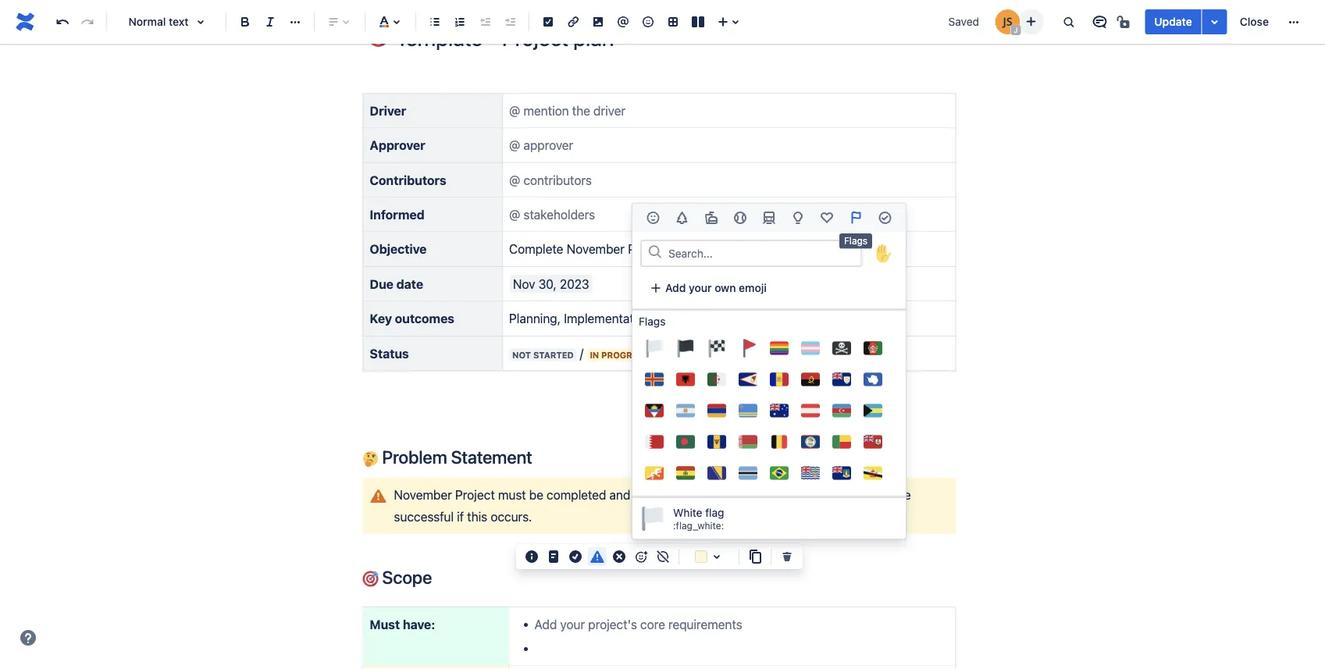 Task type: describe. For each thing, give the bounding box(es) containing it.
30,
[[539, 277, 557, 291]]

redo ⌘⇧z image
[[78, 12, 97, 31]]

functional
[[634, 488, 689, 502]]

:flag_az: image
[[832, 401, 851, 420]]

:flag_by: image
[[739, 433, 758, 451]]

:flag_bm: image
[[864, 433, 882, 451]]

note image
[[544, 547, 563, 566]]

have:
[[403, 617, 435, 632]]

table image
[[664, 12, 683, 31]]

confluence image
[[12, 9, 37, 34]]

john smith image
[[995, 9, 1020, 34]]

:flag_bb: image
[[708, 433, 726, 451]]

:raised_hand: image
[[875, 244, 893, 263]]

normal
[[128, 15, 166, 28]]

not started / in progress / complete
[[512, 346, 713, 361]]

8 cell from the left
[[857, 490, 889, 519]]

:flag_ba: image
[[708, 464, 726, 483]]

2 the from the left
[[769, 488, 788, 502]]

editable content region
[[338, 0, 981, 669]]

nov
[[513, 277, 535, 291]]

:transgender_flag: image
[[801, 339, 820, 358]]

nov 30, 2023
[[513, 277, 589, 291]]

:flag_bo: image
[[676, 464, 695, 483]]

:rainbow_flag: image
[[770, 339, 789, 358]]

november project must be completed and functional by the end of the month, project will be successful if this occurs.
[[394, 488, 914, 524]]

must have:
[[370, 617, 435, 632]]

choose an emoji category tab list
[[633, 204, 906, 232]]

:flag_be: image
[[770, 433, 789, 451]]

:flag_bs: image
[[864, 401, 882, 420]]

:flag_bh: image
[[645, 433, 664, 451]]

contributors
[[370, 172, 446, 187]]

3 cell from the left
[[701, 490, 733, 519]]

:flag_dz: image
[[708, 370, 726, 389]]

due
[[370, 277, 394, 291]]

1 the from the left
[[709, 488, 727, 502]]

:flag_af: image
[[864, 339, 882, 358]]

6 cell from the left
[[795, 490, 826, 519]]

people image
[[644, 209, 663, 227]]

panel warning image
[[369, 487, 388, 506]]

update button
[[1145, 9, 1202, 34]]

:flag_au: image
[[770, 401, 789, 420]]

:flag_as: image
[[739, 370, 758, 389]]

flag
[[705, 506, 724, 519]]

7 cell from the left
[[826, 490, 857, 519]]

month,
[[791, 488, 830, 502]]

Give this page a title text field
[[396, 25, 956, 51]]

end
[[731, 488, 752, 502]]

1 horizontal spatial november
[[567, 242, 625, 257]]

planning,
[[509, 311, 561, 326]]

:flag_ad: image
[[770, 370, 789, 389]]

:flag_ai: image
[[832, 370, 851, 389]]

problem statement
[[378, 447, 532, 468]]

remove image
[[778, 547, 797, 566]]

5 cell from the left
[[764, 490, 795, 519]]

:flag_ar: image
[[676, 401, 695, 420]]

add
[[665, 282, 686, 294]]

emojis actions and list panel tab panel
[[633, 232, 906, 521]]

white flag :flag_white:
[[673, 506, 724, 531]]

due date
[[370, 277, 423, 291]]

1 / from the left
[[580, 346, 584, 361]]

error image
[[610, 547, 629, 566]]

indent tab image
[[501, 12, 519, 31]]

driver
[[370, 103, 406, 118]]

completed
[[547, 488, 606, 502]]

statement
[[451, 447, 532, 468]]

:checkered_flag: image
[[708, 339, 726, 358]]

more image
[[1285, 12, 1303, 31]]

of inside november project must be completed and functional by the end of the month, project will be successful if this occurs.
[[755, 488, 766, 502]]

this
[[467, 509, 488, 524]]

help image
[[19, 629, 37, 647]]

:flag_bt: image
[[645, 464, 664, 483]]

progress
[[601, 350, 649, 360]]

:flag_bn: image
[[864, 464, 882, 483]]

close button
[[1231, 9, 1278, 34]]

remove emoji image
[[654, 547, 672, 566]]

:flag_aw: image
[[739, 401, 758, 420]]

confluence image
[[12, 9, 37, 34]]

italic ⌘i image
[[261, 12, 280, 31]]

complete
[[509, 242, 563, 257]]

occurs.
[[491, 509, 532, 524]]

0 vertical spatial project
[[628, 242, 668, 257]]

invite to edit image
[[1022, 12, 1040, 31]]

by
[[692, 488, 706, 502]]

:flag_am: image
[[708, 401, 726, 420]]

food & drink image
[[702, 209, 721, 227]]

:flag_ag: image
[[645, 401, 664, 420]]

scope
[[378, 566, 432, 588]]

editor add emoji image
[[632, 547, 651, 566]]

problem
[[382, 447, 447, 468]]

:flag_bj: image
[[832, 433, 851, 451]]

add image, video, or file image
[[589, 12, 608, 31]]

date
[[396, 277, 423, 291]]

update
[[1154, 15, 1192, 28]]



Task type: vqa. For each thing, say whether or not it's contained in the screenshot.
THE TABLE icon at the top of page
yes



Task type: locate. For each thing, give the bounding box(es) containing it.
find and replace image
[[1059, 12, 1078, 31]]

0 horizontal spatial project
[[455, 488, 495, 502]]

2 cell from the left
[[670, 490, 701, 519]]

november up 2023
[[567, 242, 625, 257]]

nature image
[[673, 209, 692, 227]]

planning, implementation, testing of project
[[509, 311, 759, 326]]

own
[[715, 282, 736, 294]]

:flag_black: image
[[676, 339, 695, 358]]

:raised_hand: image
[[870, 239, 898, 267]]

november
[[567, 242, 625, 257], [394, 488, 452, 502]]

close
[[1240, 15, 1269, 28]]

of right end
[[755, 488, 766, 502]]

:triangular_flag_on_post: image
[[739, 339, 758, 358]]

bullet list ⌘⇧8 image
[[426, 12, 444, 31]]

outcomes
[[395, 311, 454, 326]]

0 horizontal spatial of
[[701, 311, 713, 326]]

emoji picker dialog
[[632, 203, 907, 540]]

and
[[610, 488, 630, 502]]

0 horizontal spatial /
[[580, 346, 584, 361]]

text
[[169, 15, 189, 28]]

emoji
[[739, 282, 767, 294]]

the down :flag_br: icon
[[769, 488, 788, 502]]

:thinking: image
[[363, 451, 378, 467]]

be right will
[[897, 488, 911, 502]]

:flag_bz: image
[[801, 433, 820, 451]]

:dart: image
[[363, 571, 378, 587]]

project
[[628, 242, 668, 257], [716, 311, 755, 326], [455, 488, 495, 502]]

of
[[701, 311, 713, 326], [755, 488, 766, 502]]

status
[[370, 346, 409, 361]]

/ up :flag_ax: image
[[656, 346, 659, 361]]

1 vertical spatial november
[[394, 488, 452, 502]]

:flag_aq: image
[[864, 370, 882, 389]]

:flag_io: image
[[801, 464, 820, 483]]

not
[[512, 350, 531, 360]]

complete november project
[[509, 242, 668, 257]]

be
[[529, 488, 543, 502], [897, 488, 911, 502]]

:dart: image
[[363, 571, 378, 587]]

informed
[[370, 207, 425, 222]]

the
[[709, 488, 727, 502], [769, 488, 788, 502]]

:pirate_flag: image
[[832, 339, 851, 358]]

white
[[673, 506, 702, 519]]

:flag_ao: image
[[801, 370, 820, 389]]

action item image
[[539, 12, 558, 31]]

symbols image
[[818, 209, 837, 227]]

flags tooltip
[[840, 234, 872, 249]]

flags inside 'grid'
[[639, 315, 666, 328]]

:thinking: image
[[363, 451, 378, 467]]

flags grid
[[633, 310, 906, 521]]

project up this in the left of the page
[[455, 488, 495, 502]]

1 vertical spatial flags
[[639, 315, 666, 328]]

0 vertical spatial november
[[567, 242, 625, 257]]

add your own emoji button
[[640, 276, 776, 301]]

approver
[[370, 138, 425, 153]]

background color image
[[708, 547, 726, 566]]

:flag_bw: image
[[739, 464, 758, 483]]

flags inside tooltip
[[844, 235, 868, 246]]

no restrictions image
[[1115, 12, 1134, 31]]

1 horizontal spatial flags
[[844, 235, 868, 246]]

key
[[370, 311, 392, 326]]

layouts image
[[689, 12, 708, 31]]

0 vertical spatial of
[[701, 311, 713, 326]]

must
[[370, 617, 400, 632]]

adjust update settings image
[[1206, 12, 1224, 31]]

started
[[533, 350, 574, 360]]

the up flag
[[709, 488, 727, 502]]

project down people icon
[[628, 242, 668, 257]]

mention image
[[614, 12, 633, 31]]

flags image
[[847, 209, 866, 227]]

productivity image
[[876, 209, 895, 227]]

link image
[[564, 12, 583, 31]]

1 horizontal spatial the
[[769, 488, 788, 502]]

if
[[457, 509, 464, 524]]

comment icon image
[[1090, 12, 1109, 31]]

0 horizontal spatial be
[[529, 488, 543, 502]]

:flag_al: image
[[676, 370, 695, 389]]

0 horizontal spatial november
[[394, 488, 452, 502]]

outdent ⇧tab image
[[476, 12, 494, 31]]

your
[[689, 282, 712, 294]]

/ left in
[[580, 346, 584, 361]]

2 horizontal spatial project
[[716, 311, 755, 326]]

must
[[498, 488, 526, 502]]

normal text button
[[113, 5, 219, 39]]

normal text
[[128, 15, 189, 28]]

copy image
[[746, 547, 765, 566]]

undo ⌘z image
[[53, 12, 72, 31]]

objective
[[370, 242, 427, 257]]

travel & places image
[[760, 209, 779, 227]]

emoji image
[[639, 12, 658, 31]]

bold ⌘b image
[[236, 12, 255, 31]]

1 horizontal spatial be
[[897, 488, 911, 502]]

2 vertical spatial project
[[455, 488, 495, 502]]

:flag_br: image
[[770, 464, 789, 483]]

:flag_white: image
[[645, 339, 664, 358], [640, 506, 665, 531], [640, 506, 665, 531]]

november up successful
[[394, 488, 452, 502]]

Emoji name field
[[664, 242, 861, 264]]

more formatting image
[[286, 12, 305, 31]]

flags down the flags image
[[844, 235, 868, 246]]

2 / from the left
[[656, 346, 659, 361]]

november inside november project must be completed and functional by the end of the month, project will be successful if this occurs.
[[394, 488, 452, 502]]

:flag_at: image
[[801, 401, 820, 420]]

add your own emoji
[[665, 282, 767, 294]]

project inside november project must be completed and functional by the end of the month, project will be successful if this occurs.
[[455, 488, 495, 502]]

cell
[[639, 490, 670, 519], [670, 490, 701, 519], [701, 490, 733, 519], [733, 490, 764, 519], [764, 490, 795, 519], [795, 490, 826, 519], [826, 490, 857, 519], [857, 490, 889, 519]]

:flag_vg: image
[[832, 464, 851, 483]]

will
[[876, 488, 894, 502]]

2 be from the left
[[897, 488, 911, 502]]

1 horizontal spatial project
[[628, 242, 668, 257]]

4 cell from the left
[[733, 490, 764, 519]]

flags
[[844, 235, 868, 246], [639, 315, 666, 328]]

be right must at the left of the page
[[529, 488, 543, 502]]

successful
[[394, 509, 454, 524]]

Main content area, start typing to enter text. text field
[[353, 74, 966, 669]]

1 be from the left
[[529, 488, 543, 502]]

2023
[[560, 277, 589, 291]]

project up the ':triangular_flag_on_post:' image
[[716, 311, 755, 326]]

complete
[[665, 350, 713, 360]]

0 horizontal spatial the
[[709, 488, 727, 502]]

numbered list ⌘⇧7 image
[[451, 12, 469, 31]]

in
[[590, 350, 599, 360]]

1 horizontal spatial of
[[755, 488, 766, 502]]

project
[[833, 488, 873, 502]]

:flag_ax: image
[[645, 370, 664, 389]]

key outcomes
[[370, 311, 454, 326]]

objects image
[[789, 209, 808, 227]]

1 cell from the left
[[639, 490, 670, 519]]

success image
[[566, 547, 585, 566]]

testing
[[657, 311, 698, 326]]

/
[[580, 346, 584, 361], [656, 346, 659, 361]]

activity image
[[731, 209, 750, 227]]

flags down the add
[[639, 315, 666, 328]]

:flag_bd: image
[[676, 433, 695, 451]]

0 horizontal spatial flags
[[639, 315, 666, 328]]

1 vertical spatial project
[[716, 311, 755, 326]]

warning image
[[588, 547, 607, 566]]

info image
[[522, 547, 541, 566]]

1 vertical spatial of
[[755, 488, 766, 502]]

of right testing on the top
[[701, 311, 713, 326]]

:flag_white:
[[673, 520, 724, 531]]

0 vertical spatial flags
[[844, 235, 868, 246]]

implementation,
[[564, 311, 654, 326]]

saved
[[948, 15, 979, 28]]

1 horizontal spatial /
[[656, 346, 659, 361]]



